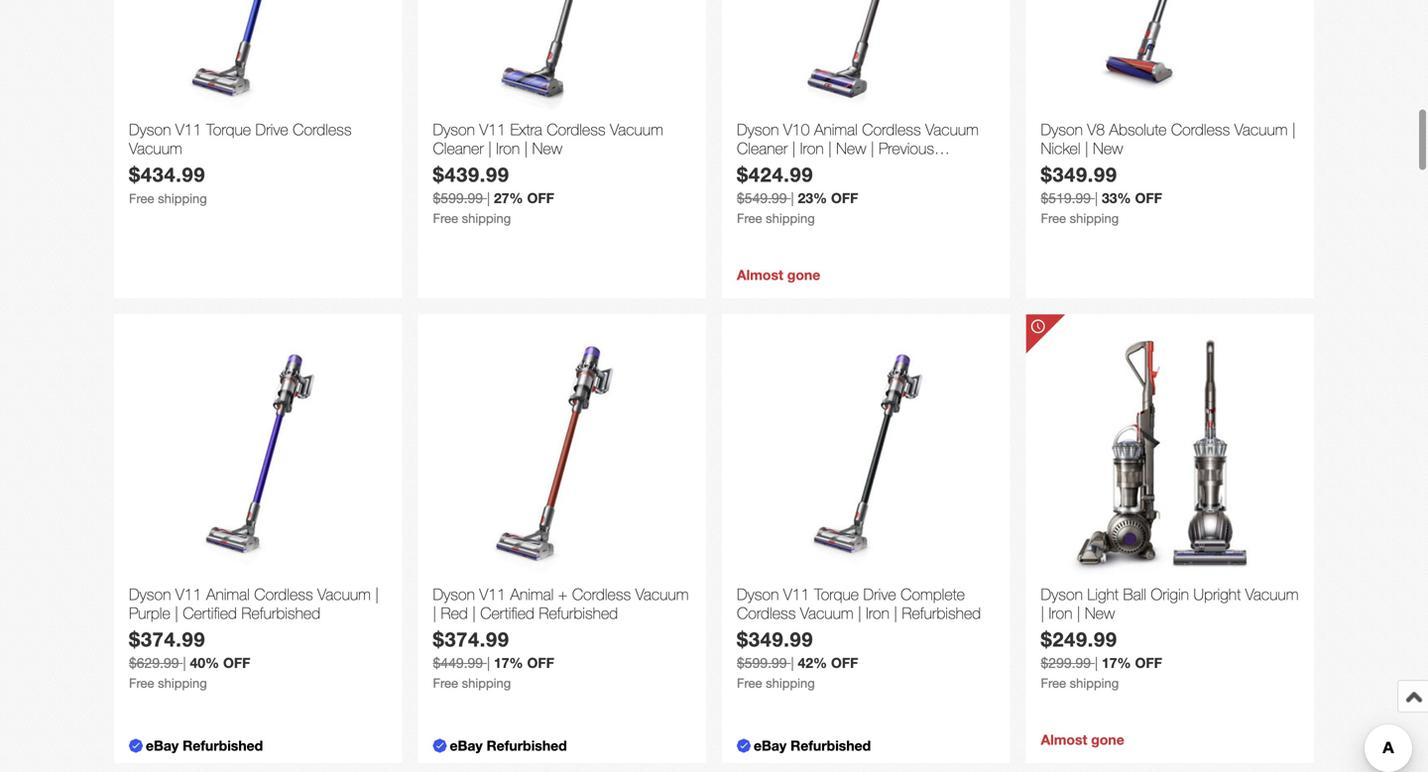 Task type: locate. For each thing, give the bounding box(es) containing it.
17%
[[494, 655, 523, 672], [1102, 655, 1131, 672]]

3 ebay from the left
[[754, 738, 787, 754]]

0 horizontal spatial $374.99
[[129, 628, 206, 652]]

refurbished inside dyson v11 torque drive complete cordless vacuum | iron | refurbished $349.99 $599.99 | 42% off free shipping
[[902, 604, 981, 623]]

shipping down $449.99 on the left
[[462, 676, 511, 692]]

0 vertical spatial $349.99
[[1041, 163, 1118, 187]]

torque inside dyson v11 torque drive complete cordless vacuum | iron | refurbished $349.99 $599.99 | 42% off free shipping
[[814, 585, 859, 604]]

ebay refurbished for $374.99
[[450, 738, 567, 754]]

animal inside the dyson v11 animal cordless vacuum | purple | certified refurbished $374.99 $629.99 | 40% off free shipping
[[206, 585, 250, 604]]

1 vertical spatial drive
[[864, 585, 896, 604]]

dyson v8 absolute cordless vacuum | nickel | new $349.99 $519.99 | 33% off free shipping
[[1041, 120, 1296, 226]]

v11 inside dyson v11 animal + cordless vacuum | red | certified refurbished $374.99 $449.99 | 17% off free shipping
[[479, 585, 506, 604]]

0 horizontal spatial almost gone
[[737, 267, 821, 283]]

shipping inside "dyson light ball origin upright vacuum | iron | new $249.99 $299.99 | 17% off free shipping"
[[1070, 676, 1119, 692]]

v11 up 42%
[[783, 585, 810, 604]]

0 horizontal spatial ebay
[[146, 738, 179, 754]]

$349.99 up 42%
[[737, 628, 814, 652]]

v11 inside dyson v11 torque drive complete cordless vacuum | iron | refurbished $349.99 $599.99 | 42% off free shipping
[[783, 585, 810, 604]]

2 cleaner from the left
[[737, 139, 788, 158]]

1 17% from the left
[[494, 655, 523, 672]]

refurbished inside the dyson v11 animal cordless vacuum | purple | certified refurbished $374.99 $629.99 | 40% off free shipping
[[241, 604, 321, 623]]

40%
[[190, 655, 219, 672]]

complete
[[901, 585, 965, 604]]

0 horizontal spatial certified
[[183, 604, 237, 623]]

shipping down 27%
[[462, 211, 511, 226]]

v11 inside the dyson v11 extra cordless vacuum cleaner | iron | new $439.99 $599.99 | 27% off free shipping
[[479, 120, 506, 139]]

2 $374.99 from the left
[[433, 628, 510, 652]]

1 horizontal spatial 17%
[[1102, 655, 1131, 672]]

1 vertical spatial $599.99
[[737, 655, 787, 672]]

0 horizontal spatial $599.99
[[433, 190, 483, 207]]

shipping inside dyson v8 absolute cordless vacuum | nickel | new $349.99 $519.99 | 33% off free shipping
[[1070, 211, 1119, 226]]

dyson v11 extra cordless vacuum cleaner | iron | new link
[[433, 120, 691, 163]]

off right 33%
[[1135, 190, 1163, 207]]

almost gone down $549.99
[[737, 267, 821, 283]]

off inside dyson v8 absolute cordless vacuum | nickel | new $349.99 $519.99 | 33% off free shipping
[[1135, 190, 1163, 207]]

off inside the dyson v11 extra cordless vacuum cleaner | iron | new $439.99 $599.99 | 27% off free shipping
[[527, 190, 554, 207]]

dyson inside "dyson light ball origin upright vacuum | iron | new $249.99 $299.99 | 17% off free shipping"
[[1041, 585, 1083, 604]]

shipping inside the dyson v11 extra cordless vacuum cleaner | iron | new $439.99 $599.99 | 27% off free shipping
[[462, 211, 511, 226]]

$349.99
[[1041, 163, 1118, 187], [737, 628, 814, 652]]

dyson v10 animal cordless vacuum cleaner | iron | new | previous generation
[[737, 120, 979, 177]]

2 horizontal spatial ebay
[[754, 738, 787, 754]]

vacuum inside dyson v11 animal + cordless vacuum | red | certified refurbished $374.99 $449.99 | 17% off free shipping
[[636, 585, 689, 604]]

0 horizontal spatial almost
[[737, 267, 784, 283]]

dyson v11 animal cordless vacuum | purple | certified refurbished link
[[129, 585, 387, 628]]

gone
[[787, 267, 821, 283], [1091, 732, 1125, 748]]

1 vertical spatial gone
[[1091, 732, 1125, 748]]

ebay
[[146, 738, 179, 754], [450, 738, 483, 754], [754, 738, 787, 754]]

cleaner inside the dyson v11 extra cordless vacuum cleaner | iron | new $439.99 $599.99 | 27% off free shipping
[[433, 139, 484, 158]]

1 horizontal spatial gone
[[1091, 732, 1125, 748]]

certified right red
[[480, 604, 535, 623]]

0 horizontal spatial $349.99
[[737, 628, 814, 652]]

iron inside the dyson v11 extra cordless vacuum cleaner | iron | new $439.99 $599.99 | 27% off free shipping
[[496, 139, 520, 158]]

vacuum inside dyson v11 torque drive complete cordless vacuum | iron | refurbished $349.99 $599.99 | 42% off free shipping
[[800, 604, 854, 623]]

v11 inside the dyson v11 animal cordless vacuum | purple | certified refurbished $374.99 $629.99 | 40% off free shipping
[[175, 585, 202, 604]]

almost gone for $249.99
[[1041, 732, 1125, 748]]

certified inside the dyson v11 animal cordless vacuum | purple | certified refurbished $374.99 $629.99 | 40% off free shipping
[[183, 604, 237, 623]]

2 certified from the left
[[480, 604, 535, 623]]

iron inside dyson v11 torque drive complete cordless vacuum | iron | refurbished $349.99 $599.99 | 42% off free shipping
[[866, 604, 890, 623]]

1 horizontal spatial $599.99
[[737, 655, 787, 672]]

off right 27%
[[527, 190, 554, 207]]

1 horizontal spatial animal
[[510, 585, 554, 604]]

$599.99 inside dyson v11 torque drive complete cordless vacuum | iron | refurbished $349.99 $599.99 | 42% off free shipping
[[737, 655, 787, 672]]

animal right 'v10'
[[814, 120, 858, 139]]

new inside dyson v8 absolute cordless vacuum | nickel | new $349.99 $519.99 | 33% off free shipping
[[1093, 139, 1123, 158]]

v11
[[175, 120, 202, 139], [479, 120, 506, 139], [175, 585, 202, 604], [479, 585, 506, 604], [783, 585, 810, 604]]

0 vertical spatial $599.99
[[433, 190, 483, 207]]

33%
[[1102, 190, 1131, 207]]

dyson v11 torque drive cordless vacuum $434.99 free shipping
[[129, 120, 352, 207]]

dyson inside dyson v11 animal + cordless vacuum | red | certified refurbished $374.99 $449.99 | 17% off free shipping
[[433, 585, 475, 604]]

$374.99
[[129, 628, 206, 652], [433, 628, 510, 652]]

0 vertical spatial torque
[[206, 120, 251, 139]]

light
[[1087, 585, 1119, 604]]

$374.99 up $449.99 on the left
[[433, 628, 510, 652]]

1 horizontal spatial ebay
[[450, 738, 483, 754]]

3 ebay refurbished from the left
[[754, 738, 871, 754]]

refurbished
[[241, 604, 321, 623], [539, 604, 618, 623], [902, 604, 981, 623], [183, 738, 263, 754], [487, 738, 567, 754], [791, 738, 871, 754]]

$299.99
[[1041, 655, 1091, 672]]

new left previous
[[836, 139, 866, 158]]

$374.99 up $629.99
[[129, 628, 206, 652]]

cordless inside dyson v8 absolute cordless vacuum | nickel | new $349.99 $519.99 | 33% off free shipping
[[1171, 120, 1230, 139]]

dyson for $599.99
[[433, 120, 475, 139]]

dyson light ball origin upright vacuum | iron | new link
[[1041, 585, 1299, 628]]

iron
[[496, 139, 520, 158], [800, 139, 824, 158], [866, 604, 890, 623], [1049, 604, 1073, 623]]

1 vertical spatial torque
[[814, 585, 859, 604]]

2 17% from the left
[[1102, 655, 1131, 672]]

almost gone down $299.99
[[1041, 732, 1125, 748]]

vacuum
[[610, 120, 663, 139], [926, 120, 979, 139], [1235, 120, 1288, 139], [129, 139, 182, 158], [318, 585, 371, 604], [636, 585, 689, 604], [1246, 585, 1299, 604], [800, 604, 854, 623]]

off right 42%
[[831, 655, 858, 672]]

off right 40%
[[223, 655, 250, 672]]

dyson for $299.99
[[1041, 585, 1083, 604]]

almost
[[737, 267, 784, 283], [1041, 732, 1088, 748]]

|
[[1292, 120, 1296, 139], [488, 139, 492, 158], [524, 139, 528, 158], [792, 139, 796, 158], [828, 139, 832, 158], [871, 139, 874, 158], [1085, 139, 1089, 158], [487, 190, 490, 207], [791, 190, 794, 207], [1095, 190, 1098, 207], [375, 585, 379, 604], [175, 604, 178, 623], [433, 604, 437, 623], [472, 604, 476, 623], [858, 604, 862, 623], [894, 604, 898, 623], [1041, 604, 1045, 623], [1077, 604, 1081, 623], [183, 655, 186, 672], [487, 655, 490, 672], [791, 655, 794, 672], [1095, 655, 1098, 672]]

torque
[[206, 120, 251, 139], [814, 585, 859, 604]]

dyson v11 animal + cordless vacuum | red | certified refurbished link
[[433, 585, 691, 628]]

0 horizontal spatial ebay refurbished
[[146, 738, 263, 754]]

1 vertical spatial $349.99
[[737, 628, 814, 652]]

0 horizontal spatial gone
[[787, 267, 821, 283]]

off right "23%"
[[831, 190, 858, 207]]

new inside "dyson light ball origin upright vacuum | iron | new $249.99 $299.99 | 17% off free shipping"
[[1085, 604, 1115, 623]]

off inside "dyson light ball origin upright vacuum | iron | new $249.99 $299.99 | 17% off free shipping"
[[1135, 655, 1163, 672]]

off inside $424.99 $549.99 | 23% off free shipping
[[831, 190, 858, 207]]

v11 left +
[[479, 585, 506, 604]]

27%
[[494, 190, 523, 207]]

shipping down 40%
[[158, 676, 207, 692]]

ball
[[1123, 585, 1147, 604]]

vacuum inside "dyson light ball origin upright vacuum | iron | new $249.99 $299.99 | 17% off free shipping"
[[1246, 585, 1299, 604]]

ebay refurbished down 42%
[[754, 738, 871, 754]]

$549.99
[[737, 190, 787, 207]]

cordless inside dyson v11 torque drive complete cordless vacuum | iron | refurbished $349.99 $599.99 | 42% off free shipping
[[737, 604, 796, 623]]

animal inside dyson v10 animal cordless vacuum cleaner | iron | new | previous generation
[[814, 120, 858, 139]]

1 horizontal spatial almost gone
[[1041, 732, 1125, 748]]

dyson
[[129, 120, 171, 139], [433, 120, 475, 139], [737, 120, 779, 139], [1041, 120, 1083, 139], [129, 585, 171, 604], [433, 585, 475, 604], [737, 585, 779, 604], [1041, 585, 1083, 604]]

0 vertical spatial drive
[[255, 120, 288, 139]]

2 ebay refurbished from the left
[[450, 738, 567, 754]]

$599.99 left 42%
[[737, 655, 787, 672]]

0 horizontal spatial 17%
[[494, 655, 523, 672]]

v11 up $434.99
[[175, 120, 202, 139]]

dyson v11 torque drive complete cordless vacuum | iron | refurbished link
[[737, 585, 995, 628]]

1 horizontal spatial cleaner
[[737, 139, 788, 158]]

cordless inside dyson v11 animal + cordless vacuum | red | certified refurbished $374.99 $449.99 | 17% off free shipping
[[572, 585, 631, 604]]

v11 for $599.99
[[479, 120, 506, 139]]

shipping inside the dyson v11 animal cordless vacuum | purple | certified refurbished $374.99 $629.99 | 40% off free shipping
[[158, 676, 207, 692]]

shipping down 42%
[[766, 676, 815, 692]]

1 $374.99 from the left
[[129, 628, 206, 652]]

shipping
[[158, 191, 207, 207], [462, 211, 511, 226], [766, 211, 815, 226], [1070, 211, 1119, 226], [158, 676, 207, 692], [462, 676, 511, 692], [766, 676, 815, 692], [1070, 676, 1119, 692]]

1 horizontal spatial $349.99
[[1041, 163, 1118, 187]]

iron inside dyson v10 animal cordless vacuum cleaner | iron | new | previous generation
[[800, 139, 824, 158]]

new inside dyson v10 animal cordless vacuum cleaner | iron | new | previous generation
[[836, 139, 866, 158]]

1 horizontal spatial drive
[[864, 585, 896, 604]]

$519.99
[[1041, 190, 1091, 207]]

0 horizontal spatial cleaner
[[433, 139, 484, 158]]

drive inside "dyson v11 torque drive cordless vacuum $434.99 free shipping"
[[255, 120, 288, 139]]

0 horizontal spatial torque
[[206, 120, 251, 139]]

$599.99 down $439.99
[[433, 190, 483, 207]]

almost down $299.99
[[1041, 732, 1088, 748]]

ebay refurbished down $449.99 on the left
[[450, 738, 567, 754]]

new inside the dyson v11 extra cordless vacuum cleaner | iron | new $439.99 $599.99 | 27% off free shipping
[[532, 139, 562, 158]]

almost down $549.99
[[737, 267, 784, 283]]

animal
[[814, 120, 858, 139], [206, 585, 250, 604], [510, 585, 554, 604]]

$629.99
[[129, 655, 179, 672]]

1 horizontal spatial ebay refurbished
[[450, 738, 567, 754]]

$374.99 inside the dyson v11 animal cordless vacuum | purple | certified refurbished $374.99 $629.99 | 40% off free shipping
[[129, 628, 206, 652]]

new
[[532, 139, 562, 158], [836, 139, 866, 158], [1093, 139, 1123, 158], [1085, 604, 1115, 623]]

drive for vacuum
[[864, 585, 896, 604]]

drive
[[255, 120, 288, 139], [864, 585, 896, 604]]

2 ebay from the left
[[450, 738, 483, 754]]

animal left +
[[510, 585, 554, 604]]

torque for vacuum
[[814, 585, 859, 604]]

1 vertical spatial almost
[[1041, 732, 1088, 748]]

animal for $374.99
[[206, 585, 250, 604]]

shipping down 33%
[[1070, 211, 1119, 226]]

torque inside "dyson v11 torque drive cordless vacuum $434.99 free shipping"
[[206, 120, 251, 139]]

0 horizontal spatial drive
[[255, 120, 288, 139]]

$374.99 inside dyson v11 animal + cordless vacuum | red | certified refurbished $374.99 $449.99 | 17% off free shipping
[[433, 628, 510, 652]]

free inside the dyson v11 extra cordless vacuum cleaner | iron | new $439.99 $599.99 | 27% off free shipping
[[433, 211, 458, 226]]

1 horizontal spatial torque
[[814, 585, 859, 604]]

dyson inside dyson v11 torque drive complete cordless vacuum | iron | refurbished $349.99 $599.99 | 42% off free shipping
[[737, 585, 779, 604]]

1 horizontal spatial $374.99
[[433, 628, 510, 652]]

animal for |
[[814, 120, 858, 139]]

certified up 40%
[[183, 604, 237, 623]]

2 horizontal spatial animal
[[814, 120, 858, 139]]

ebay refurbished down 40%
[[146, 738, 263, 754]]

cordless inside the dyson v11 extra cordless vacuum cleaner | iron | new $439.99 $599.99 | 27% off free shipping
[[547, 120, 606, 139]]

iron inside "dyson light ball origin upright vacuum | iron | new $249.99 $299.99 | 17% off free shipping"
[[1049, 604, 1073, 623]]

v11 inside "dyson v11 torque drive cordless vacuum $434.99 free shipping"
[[175, 120, 202, 139]]

0 horizontal spatial animal
[[206, 585, 250, 604]]

free
[[129, 191, 154, 207], [433, 211, 458, 226], [737, 211, 762, 226], [1041, 211, 1066, 226], [129, 676, 154, 692], [433, 676, 458, 692], [737, 676, 762, 692], [1041, 676, 1066, 692]]

dyson inside dyson v8 absolute cordless vacuum | nickel | new $349.99 $519.99 | 33% off free shipping
[[1041, 120, 1083, 139]]

almost gone
[[737, 267, 821, 283], [1041, 732, 1125, 748]]

free inside the dyson v11 animal cordless vacuum | purple | certified refurbished $374.99 $629.99 | 40% off free shipping
[[129, 676, 154, 692]]

ebay for $349.99
[[754, 738, 787, 754]]

new down light
[[1085, 604, 1115, 623]]

0 vertical spatial almost
[[737, 267, 784, 283]]

v11 up 40%
[[175, 585, 202, 604]]

iron for $249.99
[[1049, 604, 1073, 623]]

dyson inside the dyson v11 extra cordless vacuum cleaner | iron | new $439.99 $599.99 | 27% off free shipping
[[433, 120, 475, 139]]

2 horizontal spatial ebay refurbished
[[754, 738, 871, 754]]

animal up 40%
[[206, 585, 250, 604]]

cordless
[[293, 120, 352, 139], [547, 120, 606, 139], [862, 120, 921, 139], [1171, 120, 1230, 139], [254, 585, 313, 604], [572, 585, 631, 604], [737, 604, 796, 623]]

nickel
[[1041, 139, 1081, 158]]

| inside $424.99 $549.99 | 23% off free shipping
[[791, 190, 794, 207]]

off inside dyson v11 torque drive complete cordless vacuum | iron | refurbished $349.99 $599.99 | 42% off free shipping
[[831, 655, 858, 672]]

17% inside dyson v11 animal + cordless vacuum | red | certified refurbished $374.99 $449.99 | 17% off free shipping
[[494, 655, 523, 672]]

v11 left extra
[[479, 120, 506, 139]]

cleaner inside dyson v10 animal cordless vacuum cleaner | iron | new | previous generation
[[737, 139, 788, 158]]

gone for $249.99
[[1091, 732, 1125, 748]]

1 horizontal spatial almost
[[1041, 732, 1088, 748]]

new down v8
[[1093, 139, 1123, 158]]

17% down $249.99
[[1102, 655, 1131, 672]]

dyson inside dyson v10 animal cordless vacuum cleaner | iron | new | previous generation
[[737, 120, 779, 139]]

new down extra
[[532, 139, 562, 158]]

$349.99 up $519.99
[[1041, 163, 1118, 187]]

animal inside dyson v11 animal + cordless vacuum | red | certified refurbished $374.99 $449.99 | 17% off free shipping
[[510, 585, 554, 604]]

vacuum inside dyson v10 animal cordless vacuum cleaner | iron | new | previous generation
[[926, 120, 979, 139]]

cleaner
[[433, 139, 484, 158], [737, 139, 788, 158]]

1 ebay refurbished from the left
[[146, 738, 263, 754]]

shipping down $434.99
[[158, 191, 207, 207]]

dyson inside "dyson v11 torque drive cordless vacuum $434.99 free shipping"
[[129, 120, 171, 139]]

certified
[[183, 604, 237, 623], [480, 604, 535, 623]]

1 vertical spatial almost gone
[[1041, 732, 1125, 748]]

off
[[527, 190, 554, 207], [831, 190, 858, 207], [1135, 190, 1163, 207], [223, 655, 250, 672], [527, 655, 554, 672], [831, 655, 858, 672], [1135, 655, 1163, 672]]

animal for refurbished
[[510, 585, 554, 604]]

0 vertical spatial almost gone
[[737, 267, 821, 283]]

almost gone for $424.99
[[737, 267, 821, 283]]

off down dyson light ball origin upright vacuum | iron | new link in the right of the page
[[1135, 655, 1163, 672]]

drive inside dyson v11 torque drive complete cordless vacuum | iron | refurbished $349.99 $599.99 | 42% off free shipping
[[864, 585, 896, 604]]

1 ebay from the left
[[146, 738, 179, 754]]

ebay refurbished
[[146, 738, 263, 754], [450, 738, 567, 754], [754, 738, 871, 754]]

shipping down "23%"
[[766, 211, 815, 226]]

ebay refurbished for $629.99
[[146, 738, 263, 754]]

off inside dyson v11 animal + cordless vacuum | red | certified refurbished $374.99 $449.99 | 17% off free shipping
[[527, 655, 554, 672]]

shipping down $299.99
[[1070, 676, 1119, 692]]

0 vertical spatial gone
[[787, 267, 821, 283]]

1 horizontal spatial certified
[[480, 604, 535, 623]]

42%
[[798, 655, 827, 672]]

off down dyson v11 animal + cordless vacuum | red | certified refurbished link
[[527, 655, 554, 672]]

upright
[[1194, 585, 1241, 604]]

dyson inside the dyson v11 animal cordless vacuum | purple | certified refurbished $374.99 $629.99 | 40% off free shipping
[[129, 585, 171, 604]]

cordless inside "dyson v11 torque drive cordless vacuum $434.99 free shipping"
[[293, 120, 352, 139]]

gone for $424.99
[[787, 267, 821, 283]]

dyson for $629.99
[[129, 585, 171, 604]]

ebay refurbished for $349.99
[[754, 738, 871, 754]]

17% right $449.99 on the left
[[494, 655, 523, 672]]

1 certified from the left
[[183, 604, 237, 623]]

cleaner up $439.99
[[433, 139, 484, 158]]

$599.99
[[433, 190, 483, 207], [737, 655, 787, 672]]

1 cleaner from the left
[[433, 139, 484, 158]]

cleaner up generation
[[737, 139, 788, 158]]

cleaner for $439.99
[[433, 139, 484, 158]]



Task type: vqa. For each thing, say whether or not it's contained in the screenshot.


Task type: describe. For each thing, give the bounding box(es) containing it.
$424.99 $549.99 | 23% off free shipping
[[737, 163, 858, 226]]

$249.99
[[1041, 628, 1118, 652]]

shipping inside $424.99 $549.99 | 23% off free shipping
[[766, 211, 815, 226]]

17% inside "dyson light ball origin upright vacuum | iron | new $249.99 $299.99 | 17% off free shipping"
[[1102, 655, 1131, 672]]

free inside "dyson v11 torque drive cordless vacuum $434.99 free shipping"
[[129, 191, 154, 207]]

$434.99
[[129, 163, 206, 187]]

vacuum inside the dyson v11 animal cordless vacuum | purple | certified refurbished $374.99 $629.99 | 40% off free shipping
[[318, 585, 371, 604]]

ebay for $374.99
[[450, 738, 483, 754]]

almost for $424.99
[[737, 267, 784, 283]]

free inside $424.99 $549.99 | 23% off free shipping
[[737, 211, 762, 226]]

previous
[[879, 139, 934, 158]]

vacuum inside dyson v8 absolute cordless vacuum | nickel | new $349.99 $519.99 | 33% off free shipping
[[1235, 120, 1288, 139]]

iron for $439.99
[[496, 139, 520, 158]]

refurbished inside dyson v11 animal + cordless vacuum | red | certified refurbished $374.99 $449.99 | 17% off free shipping
[[539, 604, 618, 623]]

iron for |
[[800, 139, 824, 158]]

red
[[441, 604, 468, 623]]

$449.99
[[433, 655, 483, 672]]

dyson v10 animal cordless vacuum cleaner | iron | new | previous generation link
[[737, 120, 995, 177]]

23%
[[798, 190, 827, 207]]

$439.99
[[433, 163, 510, 187]]

v11 for $349.99
[[783, 585, 810, 604]]

shipping inside dyson v11 torque drive complete cordless vacuum | iron | refurbished $349.99 $599.99 | 42% off free shipping
[[766, 676, 815, 692]]

v11 for $374.99
[[479, 585, 506, 604]]

free inside dyson v11 torque drive complete cordless vacuum | iron | refurbished $349.99 $599.99 | 42% off free shipping
[[737, 676, 762, 692]]

cordless inside the dyson v11 animal cordless vacuum | purple | certified refurbished $374.99 $629.99 | 40% off free shipping
[[254, 585, 313, 604]]

ebay for $629.99
[[146, 738, 179, 754]]

off inside the dyson v11 animal cordless vacuum | purple | certified refurbished $374.99 $629.99 | 40% off free shipping
[[223, 655, 250, 672]]

+
[[558, 585, 568, 604]]

dyson light ball origin upright vacuum | iron | new $249.99 $299.99 | 17% off free shipping
[[1041, 585, 1299, 692]]

generation
[[737, 158, 809, 177]]

dyson for $349.99
[[737, 585, 779, 604]]

torque for $434.99
[[206, 120, 251, 139]]

dyson v8 absolute cordless vacuum | nickel | new link
[[1041, 120, 1299, 163]]

v11 for $629.99
[[175, 585, 202, 604]]

dyson for |
[[1041, 120, 1083, 139]]

cleaner for |
[[737, 139, 788, 158]]

new for $439.99
[[532, 139, 562, 158]]

purple
[[129, 604, 170, 623]]

dyson v11 extra cordless vacuum cleaner | iron | new $439.99 $599.99 | 27% off free shipping
[[433, 120, 663, 226]]

shipping inside dyson v11 animal + cordless vacuum | red | certified refurbished $374.99 $449.99 | 17% off free shipping
[[462, 676, 511, 692]]

dyson for $374.99
[[433, 585, 475, 604]]

$349.99 inside dyson v8 absolute cordless vacuum | nickel | new $349.99 $519.99 | 33% off free shipping
[[1041, 163, 1118, 187]]

vacuum inside the dyson v11 extra cordless vacuum cleaner | iron | new $439.99 $599.99 | 27% off free shipping
[[610, 120, 663, 139]]

almost for $249.99
[[1041, 732, 1088, 748]]

free inside dyson v8 absolute cordless vacuum | nickel | new $349.99 $519.99 | 33% off free shipping
[[1041, 211, 1066, 226]]

free inside dyson v11 animal + cordless vacuum | red | certified refurbished $374.99 $449.99 | 17% off free shipping
[[433, 676, 458, 692]]

$424.99
[[737, 163, 814, 187]]

dyson v11 animal cordless vacuum | purple | certified refurbished $374.99 $629.99 | 40% off free shipping
[[129, 585, 379, 692]]

absolute
[[1110, 120, 1167, 139]]

$599.99 inside the dyson v11 extra cordless vacuum cleaner | iron | new $439.99 $599.99 | 27% off free shipping
[[433, 190, 483, 207]]

dyson v11 torque drive cordless vacuum link
[[129, 120, 387, 163]]

cordless inside dyson v10 animal cordless vacuum cleaner | iron | new | previous generation
[[862, 120, 921, 139]]

certified inside dyson v11 animal + cordless vacuum | red | certified refurbished $374.99 $449.99 | 17% off free shipping
[[480, 604, 535, 623]]

new for |
[[836, 139, 866, 158]]

free inside "dyson light ball origin upright vacuum | iron | new $249.99 $299.99 | 17% off free shipping"
[[1041, 676, 1066, 692]]

dyson v11 animal + cordless vacuum | red | certified refurbished $374.99 $449.99 | 17% off free shipping
[[433, 585, 689, 692]]

v10
[[783, 120, 810, 139]]

dyson for previous
[[737, 120, 779, 139]]

vacuum inside "dyson v11 torque drive cordless vacuum $434.99 free shipping"
[[129, 139, 182, 158]]

origin
[[1151, 585, 1189, 604]]

dyson v11 torque drive complete cordless vacuum | iron | refurbished $349.99 $599.99 | 42% off free shipping
[[737, 585, 981, 692]]

new for $249.99
[[1085, 604, 1115, 623]]

v8
[[1087, 120, 1105, 139]]

$349.99 inside dyson v11 torque drive complete cordless vacuum | iron | refurbished $349.99 $599.99 | 42% off free shipping
[[737, 628, 814, 652]]

drive for $434.99
[[255, 120, 288, 139]]

shipping inside "dyson v11 torque drive cordless vacuum $434.99 free shipping"
[[158, 191, 207, 207]]

extra
[[510, 120, 542, 139]]



